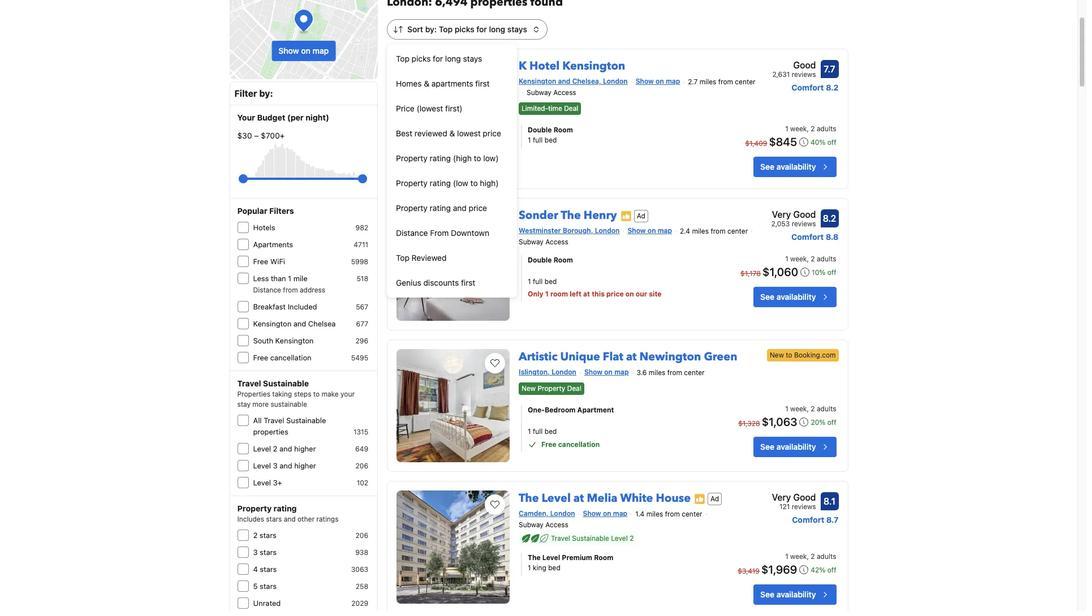 Task type: locate. For each thing, give the bounding box(es) containing it.
for up homes & apartments first
[[433, 54, 443, 63]]

2 full from the top
[[533, 277, 543, 286]]

1 vertical spatial &
[[450, 128, 455, 138]]

from inside 2.7 miles from center subway access
[[718, 77, 733, 86]]

0 horizontal spatial ad
[[637, 211, 645, 220]]

reviews up comfort 8.2
[[792, 70, 816, 79]]

0 horizontal spatial travel
[[237, 379, 261, 388]]

3 up 3+
[[273, 461, 278, 470]]

1 horizontal spatial picks
[[455, 24, 474, 34]]

1 double from the top
[[528, 126, 552, 134]]

2 1 week , 2 adults from the top
[[785, 254, 837, 263]]

reviews inside very good 121 reviews
[[792, 502, 816, 511]]

first inside button
[[461, 278, 475, 287]]

room down westminster borough, london on the top
[[554, 256, 573, 264]]

and down level 2 and higher
[[280, 461, 292, 470]]

rating for (low
[[430, 178, 451, 188]]

rating down 3+
[[274, 504, 297, 513]]

4 week from the top
[[790, 552, 807, 561]]

0 horizontal spatial distance
[[253, 286, 281, 294]]

0 vertical spatial double room link
[[528, 125, 719, 135]]

2 vertical spatial access
[[546, 520, 568, 529]]

20% off
[[811, 418, 837, 427]]

the level premium room 1 king bed
[[528, 553, 614, 572]]

ad right this property is part of our preferred partner program. it's committed to providing excellent service and good value. it'll pay us a higher commission if you make a booking. image on the right top of the page
[[637, 211, 645, 220]]

on for westminster borough, london
[[648, 226, 656, 235]]

free cancellation down 1 full bed on the bottom of page
[[542, 440, 600, 449]]

level left 3+
[[253, 478, 271, 487]]

availability down $845
[[777, 162, 816, 171]]

1 week , 2 adults for $845
[[785, 124, 837, 133]]

this
[[592, 290, 605, 298]]

access down kensington and chelsea, london
[[553, 88, 576, 97]]

4 off from the top
[[828, 566, 837, 574]]

westminster
[[519, 226, 561, 235]]

1 week from the top
[[790, 124, 807, 133]]

2 vertical spatial the
[[528, 553, 541, 562]]

3 week from the top
[[790, 405, 807, 413]]

double room link for $845
[[528, 125, 719, 135]]

higher down level 2 and higher
[[294, 461, 316, 470]]

week
[[790, 124, 807, 133], [790, 254, 807, 263], [790, 405, 807, 413], [790, 552, 807, 561]]

0 vertical spatial picks
[[455, 24, 474, 34]]

0 vertical spatial free
[[253, 257, 268, 266]]

sonder the henry
[[519, 208, 617, 223]]

on for kensington and chelsea, london
[[656, 77, 664, 85]]

very good element up comfort 8.8
[[772, 208, 816, 221]]

and
[[558, 77, 571, 85], [453, 203, 467, 213], [294, 319, 306, 328], [279, 444, 292, 453], [280, 461, 292, 470], [284, 515, 296, 523]]

distance for distance from address
[[253, 286, 281, 294]]

, down comfort 8.7
[[807, 552, 809, 561]]

2 see availability link from the top
[[754, 287, 837, 307]]

0 vertical spatial full
[[533, 136, 543, 144]]

1 horizontal spatial free cancellation
[[542, 440, 600, 449]]

ad
[[637, 211, 645, 220], [711, 494, 719, 503]]

3 off from the top
[[828, 418, 837, 427]]

0 vertical spatial 206
[[356, 462, 368, 470]]

0 vertical spatial higher
[[294, 444, 316, 453]]

top up genius
[[396, 253, 410, 263]]

0 vertical spatial sustainable
[[263, 379, 309, 388]]

(low
[[453, 178, 468, 188]]

see availability link down $1,060 on the right top
[[754, 287, 837, 307]]

kensington down kensington and chelsea
[[275, 336, 314, 345]]

includes
[[237, 515, 264, 523]]

price inside 1 full bed only 1 room left at this price on our site
[[607, 290, 624, 298]]

at right flat
[[626, 349, 637, 364]]

0 vertical spatial 3
[[273, 461, 278, 470]]

sustainable up premium
[[572, 534, 609, 542]]

borough,
[[563, 226, 593, 235]]

1 vertical spatial stays
[[463, 54, 482, 63]]

off right 42%
[[828, 566, 837, 574]]

bed down limited-time deal
[[545, 136, 557, 144]]

(lowest
[[417, 104, 443, 113]]

show
[[279, 46, 299, 55], [636, 77, 654, 85], [628, 226, 646, 235], [584, 368, 603, 376], [583, 509, 601, 518]]

0 vertical spatial price
[[483, 128, 501, 138]]

from
[[430, 228, 449, 238]]

group
[[243, 170, 363, 188]]

0 vertical spatial reviews
[[792, 70, 816, 79]]

see down $1,063
[[761, 442, 775, 452]]

genius discounts first
[[396, 278, 475, 287]]

double
[[528, 126, 552, 134], [528, 256, 552, 264]]

1 horizontal spatial new
[[770, 351, 784, 359]]

top for picks
[[396, 54, 410, 63]]

sustainable inside the travel sustainable properties taking steps to make your stay more sustainable
[[263, 379, 309, 388]]

chelsea
[[308, 319, 336, 328]]

first right apartments
[[475, 79, 490, 88]]

the for premium
[[528, 553, 541, 562]]

higher up level 3 and higher at bottom left
[[294, 444, 316, 453]]

1 vertical spatial top
[[396, 54, 410, 63]]

1 full from the top
[[533, 136, 543, 144]]

property
[[396, 153, 428, 163], [396, 178, 428, 188], [396, 203, 428, 213], [538, 384, 565, 393], [237, 504, 272, 513]]

availability for $1,060
[[777, 292, 816, 301]]

by: for filter
[[259, 88, 273, 98]]

1 week , 2 adults
[[785, 124, 837, 133], [785, 254, 837, 263], [785, 405, 837, 413], [785, 552, 837, 561]]

double room link down 2.4 miles from center subway access
[[528, 255, 719, 265]]

1 vertical spatial new
[[522, 384, 536, 393]]

subway inside 1.4 miles from center subway access
[[519, 520, 544, 529]]

adults for $1,060
[[817, 254, 837, 263]]

1 vertical spatial very good element
[[772, 491, 816, 504]]

2 week from the top
[[790, 254, 807, 263]]

new for new to booking.com
[[770, 351, 784, 359]]

4711
[[354, 240, 368, 249]]

only
[[528, 290, 544, 298]]

off for $845
[[828, 138, 837, 147]]

1 vertical spatial first
[[461, 278, 475, 287]]

1 vertical spatial long
[[445, 54, 461, 63]]

and left other
[[284, 515, 296, 523]]

subway
[[527, 88, 552, 97], [519, 237, 544, 246], [519, 520, 544, 529]]

2 vertical spatial reviews
[[792, 502, 816, 511]]

3 see availability from the top
[[761, 442, 816, 452]]

picks
[[455, 24, 474, 34], [412, 54, 431, 63]]

good inside very good 121 reviews
[[794, 492, 816, 502]]

0 vertical spatial double
[[528, 126, 552, 134]]

3 good from the top
[[794, 492, 816, 502]]

deal up one-bedroom apartment
[[567, 384, 582, 393]]

from down house
[[665, 510, 680, 518]]

bed inside double room 1 full bed
[[545, 136, 557, 144]]

, down comfort 8.2
[[807, 124, 809, 133]]

the inside the level premium room 1 king bed
[[528, 553, 541, 562]]

comfort for sonder the henry
[[792, 232, 824, 242]]

off for $1,063
[[828, 418, 837, 427]]

2 double room link from the top
[[528, 255, 719, 265]]

1 vertical spatial subway
[[519, 237, 544, 246]]

0 vertical spatial &
[[424, 79, 429, 88]]

0 vertical spatial travel
[[237, 379, 261, 388]]

hotels
[[253, 223, 275, 232]]

see availability down $1,969
[[761, 589, 816, 599]]

london right chelsea,
[[603, 77, 628, 85]]

0 vertical spatial long
[[489, 24, 505, 34]]

long up apartments
[[445, 54, 461, 63]]

2 down includes
[[253, 531, 258, 540]]

4
[[253, 565, 258, 574]]

1 vertical spatial higher
[[294, 461, 316, 470]]

1315
[[354, 428, 368, 436]]

availability for $1,063
[[777, 442, 816, 452]]

off for $1,060
[[828, 268, 837, 277]]

free cancellation
[[253, 353, 312, 362], [542, 440, 600, 449]]

kensington and chelsea
[[253, 319, 336, 328]]

see availability for $845
[[761, 162, 816, 171]]

3 full from the top
[[533, 427, 543, 436]]

property up distance from downtown
[[396, 203, 428, 213]]

breakfast included
[[253, 302, 317, 311]]

adults for $845
[[817, 124, 837, 133]]

on for camden, london
[[603, 509, 611, 518]]

distance from downtown button
[[387, 221, 517, 246]]

by: for sort
[[425, 24, 437, 34]]

0 horizontal spatial stays
[[463, 54, 482, 63]]

the for at
[[519, 491, 539, 506]]

show on map for 8.1
[[583, 509, 628, 518]]

4 see from the top
[[761, 589, 775, 599]]

2 vertical spatial full
[[533, 427, 543, 436]]

4 , from the top
[[807, 552, 809, 561]]

full inside 1 full bed only 1 room left at this price on our site
[[533, 277, 543, 286]]

1 vertical spatial free
[[253, 353, 268, 362]]

1 horizontal spatial ad
[[711, 494, 719, 503]]

stays up k
[[507, 24, 527, 34]]

adults up 10% off
[[817, 254, 837, 263]]

4 availability from the top
[[777, 589, 816, 599]]

islington, london
[[519, 368, 577, 376]]

and inside button
[[453, 203, 467, 213]]

sonder
[[519, 208, 558, 223]]

3 1 week , 2 adults from the top
[[785, 405, 837, 413]]

and down included
[[294, 319, 306, 328]]

8.2 down scored 7.7 "element"
[[826, 83, 839, 92]]

1 reviews from the top
[[792, 70, 816, 79]]

see availability link
[[754, 157, 837, 177], [754, 287, 837, 307], [754, 437, 837, 457], [754, 584, 837, 605]]

free up less
[[253, 257, 268, 266]]

free down the south
[[253, 353, 268, 362]]

4 see availability link from the top
[[754, 584, 837, 605]]

0 vertical spatial new
[[770, 351, 784, 359]]

center down house
[[682, 510, 703, 518]]

2 see from the top
[[761, 292, 775, 301]]

0 vertical spatial deal
[[564, 104, 578, 113]]

1 vertical spatial full
[[533, 277, 543, 286]]

availability down $1,063
[[777, 442, 816, 452]]

top for reviewed
[[396, 253, 410, 263]]

access for level
[[546, 520, 568, 529]]

& left lowest
[[450, 128, 455, 138]]

2 vertical spatial comfort
[[792, 515, 825, 525]]

very left 8.1
[[772, 492, 791, 502]]

2 double from the top
[[528, 256, 552, 264]]

2 vertical spatial sustainable
[[572, 534, 609, 542]]

stars for 2 stars
[[260, 531, 277, 540]]

miles inside 2.4 miles from center subway access
[[692, 227, 709, 235]]

show inside button
[[279, 46, 299, 55]]

the
[[561, 208, 581, 223], [519, 491, 539, 506], [528, 553, 541, 562]]

distance inside distance from downtown button
[[396, 228, 428, 238]]

mile
[[293, 274, 308, 283]]

1 vertical spatial picks
[[412, 54, 431, 63]]

rating inside property rating includes stars and other ratings
[[274, 504, 297, 513]]

2 see availability from the top
[[761, 292, 816, 301]]

1 206 from the top
[[356, 462, 368, 470]]

2 higher from the top
[[294, 461, 316, 470]]

2 down properties
[[273, 444, 277, 453]]

double inside double room 1 full bed
[[528, 126, 552, 134]]

0 vertical spatial free cancellation
[[253, 353, 312, 362]]

1 full bed only 1 room left at this price on our site
[[528, 277, 662, 298]]

1 vertical spatial room
[[554, 256, 573, 264]]

property for property rating (high to low)
[[396, 153, 428, 163]]

1 horizontal spatial distance
[[396, 228, 428, 238]]

see for $1,063
[[761, 442, 775, 452]]

kensington and chelsea, london
[[519, 77, 628, 85]]

1 vertical spatial good
[[794, 209, 816, 220]]

at inside 1 full bed only 1 room left at this price on our site
[[583, 290, 590, 298]]

3 reviews from the top
[[792, 502, 816, 511]]

1 see from the top
[[761, 162, 775, 171]]

room down 'travel sustainable level 2'
[[594, 553, 614, 562]]

1 vertical spatial ad
[[711, 494, 719, 503]]

1 see availability from the top
[[761, 162, 816, 171]]

picks up homes
[[412, 54, 431, 63]]

1 vertical spatial reviews
[[792, 220, 816, 228]]

2 up the 40%
[[811, 124, 815, 133]]

1 horizontal spatial stays
[[507, 24, 527, 34]]

booking.com
[[794, 351, 836, 359]]

make
[[322, 390, 339, 398]]

1 horizontal spatial for
[[477, 24, 487, 34]]

0 horizontal spatial free cancellation
[[253, 353, 312, 362]]

from inside 2.4 miles from center subway access
[[711, 227, 726, 235]]

level up king
[[543, 553, 560, 562]]

very good 2,053 reviews
[[772, 209, 816, 228]]

miles inside 1.4 miles from center subway access
[[647, 510, 663, 518]]

center for 8.2
[[728, 227, 748, 235]]

1 double room link from the top
[[528, 125, 719, 135]]

2 very from the top
[[772, 492, 791, 502]]

miles
[[700, 77, 716, 86], [692, 227, 709, 235], [649, 368, 666, 377], [647, 510, 663, 518]]

see availability for $1,063
[[761, 442, 816, 452]]

1 vertical spatial sustainable
[[286, 416, 326, 425]]

your
[[341, 390, 355, 398]]

the level at melia white house link
[[519, 486, 691, 506]]

double down westminster
[[528, 256, 552, 264]]

low)
[[483, 153, 499, 163]]

see availability link for $1,969
[[754, 584, 837, 605]]

free for 5495
[[253, 353, 268, 362]]

k hotel kensington image
[[397, 58, 510, 171]]

camden, london
[[519, 509, 575, 518]]

picks inside button
[[412, 54, 431, 63]]

adults up "20% off"
[[817, 405, 837, 413]]

2 reviews from the top
[[792, 220, 816, 228]]

0 vertical spatial cancellation
[[270, 353, 312, 362]]

1 vertical spatial price
[[469, 203, 487, 213]]

week for $1,060
[[790, 254, 807, 263]]

this property is part of our preferred partner program. it's committed to providing excellent service and good value. it'll pay us a higher commission if you make a booking. image for the level at melia white house
[[694, 493, 706, 504]]

price right lowest
[[483, 128, 501, 138]]

bed down bedroom
[[545, 427, 557, 436]]

picks up the top picks for long stays button on the top
[[455, 24, 474, 34]]

show for 7.7
[[636, 77, 654, 85]]

0 horizontal spatial new
[[522, 384, 536, 393]]

miles for 8.2
[[692, 227, 709, 235]]

newington
[[640, 349, 701, 364]]

at left melia
[[574, 491, 584, 506]]

0 horizontal spatial picks
[[412, 54, 431, 63]]

$30 – $700+
[[237, 131, 285, 140]]

kensington up chelsea,
[[563, 58, 625, 74]]

1 vertical spatial by:
[[259, 88, 273, 98]]

adults for $1,969
[[817, 552, 837, 561]]

subway inside 2.7 miles from center subway access
[[527, 88, 552, 97]]

very for the level at melia white house
[[772, 492, 791, 502]]

0 vertical spatial distance
[[396, 228, 428, 238]]

0 horizontal spatial 3
[[253, 548, 258, 557]]

2 vertical spatial subway
[[519, 520, 544, 529]]

2 off from the top
[[828, 268, 837, 277]]

to inside the travel sustainable properties taking steps to make your stay more sustainable
[[313, 390, 320, 398]]

first inside button
[[475, 79, 490, 88]]

map
[[313, 46, 329, 55], [666, 77, 680, 85], [658, 226, 672, 235], [615, 368, 629, 376], [613, 509, 628, 518]]

week up $1,969
[[790, 552, 807, 561]]

white
[[620, 491, 653, 506]]

1 vertical spatial very
[[772, 492, 791, 502]]

1 horizontal spatial by:
[[425, 24, 437, 34]]

206 for level 3 and higher
[[356, 462, 368, 470]]

the up king
[[528, 553, 541, 562]]

2 vertical spatial travel
[[551, 534, 570, 542]]

one-bedroom apartment
[[528, 406, 614, 414]]

2 availability from the top
[[777, 292, 816, 301]]

good inside good 2,631 reviews
[[794, 60, 816, 70]]

full down one-
[[533, 427, 543, 436]]

2 good from the top
[[794, 209, 816, 220]]

2 vertical spatial good
[[794, 492, 816, 502]]

stars
[[266, 515, 282, 523], [260, 531, 277, 540], [260, 548, 277, 557], [260, 565, 277, 574], [260, 582, 277, 591]]

40% off
[[811, 138, 837, 147]]

price up downtown
[[469, 203, 487, 213]]

from for 8.1
[[665, 510, 680, 518]]

bed inside 1 full bed only 1 room left at this price on our site
[[545, 277, 557, 286]]

3
[[273, 461, 278, 470], [253, 548, 258, 557]]

see availability
[[761, 162, 816, 171], [761, 292, 816, 301], [761, 442, 816, 452], [761, 589, 816, 599]]

0 vertical spatial for
[[477, 24, 487, 34]]

1 , from the top
[[807, 124, 809, 133]]

king
[[533, 563, 546, 572]]

2 up 20%
[[811, 405, 815, 413]]

subway for sonder
[[519, 237, 544, 246]]

1 vertical spatial the
[[519, 491, 539, 506]]

stars for 4 stars
[[260, 565, 277, 574]]

subway down westminster
[[519, 237, 544, 246]]

3 availability from the top
[[777, 442, 816, 452]]

very good element
[[772, 208, 816, 221], [772, 491, 816, 504]]

week for $1,969
[[790, 552, 807, 561]]

and up level 3 and higher at bottom left
[[279, 444, 292, 453]]

sonder the henry image
[[397, 208, 510, 321]]

search results updated. london: 6,494 properties found. element
[[387, 0, 848, 10]]

2 adults from the top
[[817, 254, 837, 263]]

for
[[477, 24, 487, 34], [433, 54, 443, 63]]

room for double room
[[554, 256, 573, 264]]

free for 5998
[[253, 257, 268, 266]]

3 adults from the top
[[817, 405, 837, 413]]

double for double room
[[528, 256, 552, 264]]

0 vertical spatial ad
[[637, 211, 645, 220]]

8.2 up '8.8' at right top
[[823, 213, 836, 223]]

1 vertical spatial distance
[[253, 286, 281, 294]]

access
[[553, 88, 576, 97], [546, 237, 568, 246], [546, 520, 568, 529]]

comfort down very good 2,053 reviews
[[792, 232, 824, 242]]

sort by: top picks for long stays
[[407, 24, 527, 34]]

center left 2,053
[[728, 227, 748, 235]]

good right the "121"
[[794, 492, 816, 502]]

4 see availability from the top
[[761, 589, 816, 599]]

this property is part of our preferred partner program. it's committed to providing excellent service and good value. it'll pay us a higher commission if you make a booking. image
[[621, 210, 632, 222], [694, 493, 706, 504], [694, 493, 706, 504]]

availability down $1,060 on the right top
[[777, 292, 816, 301]]

1 up $845
[[785, 124, 789, 133]]

property rating (high to low)
[[396, 153, 499, 163]]

full inside double room 1 full bed
[[533, 136, 543, 144]]

price (lowest first)
[[396, 104, 463, 113]]

rating for includes
[[274, 504, 297, 513]]

on inside 1 full bed only 1 room left at this price on our site
[[626, 290, 634, 298]]

first right discounts
[[461, 278, 475, 287]]

20%
[[811, 418, 826, 427]]

0 vertical spatial room
[[554, 126, 573, 134]]

2 horizontal spatial travel
[[551, 534, 570, 542]]

south kensington
[[253, 336, 314, 345]]

good inside very good 2,053 reviews
[[794, 209, 816, 220]]

deal for hotel
[[564, 104, 578, 113]]

1 higher from the top
[[294, 444, 316, 453]]

room inside double room 1 full bed
[[554, 126, 573, 134]]

, for $845
[[807, 124, 809, 133]]

double room link for $1,060
[[528, 255, 719, 265]]

2 , from the top
[[807, 254, 809, 263]]

taking
[[272, 390, 292, 398]]

good element
[[773, 58, 816, 72]]

0 vertical spatial access
[[553, 88, 576, 97]]

0 vertical spatial good
[[794, 60, 816, 70]]

1 horizontal spatial long
[[489, 24, 505, 34]]

0 horizontal spatial for
[[433, 54, 443, 63]]

price
[[483, 128, 501, 138], [469, 203, 487, 213], [607, 290, 624, 298]]

1 vertical spatial double room link
[[528, 255, 719, 265]]

south
[[253, 336, 273, 345]]

0 vertical spatial very
[[772, 209, 791, 220]]

see availability link for $845
[[754, 157, 837, 177]]

1 left king
[[528, 563, 531, 572]]

access inside 2.4 miles from center subway access
[[546, 237, 568, 246]]

0 horizontal spatial cancellation
[[270, 353, 312, 362]]

see for $1,969
[[761, 589, 775, 599]]

miles right the "2.7"
[[700, 77, 716, 86]]

1 vertical spatial travel
[[264, 416, 284, 425]]

properties
[[253, 427, 288, 436]]

to
[[474, 153, 481, 163], [471, 178, 478, 188], [786, 351, 793, 359], [313, 390, 320, 398]]

1 vertical spatial comfort
[[792, 232, 824, 242]]

scored 8.1 element
[[821, 492, 839, 510]]

3 see availability link from the top
[[754, 437, 837, 457]]

2 vertical spatial free
[[542, 440, 557, 449]]

new to booking.com
[[770, 351, 836, 359]]

4 adults from the top
[[817, 552, 837, 561]]

k hotel kensington link
[[519, 54, 625, 74]]

level up camden, london
[[542, 491, 571, 506]]

2 vertical spatial price
[[607, 290, 624, 298]]

1 horizontal spatial cancellation
[[558, 440, 600, 449]]

3 see from the top
[[761, 442, 775, 452]]

sustainable for travel sustainable level 2
[[572, 534, 609, 542]]

1 week , 2 adults for $1,060
[[785, 254, 837, 263]]

other
[[298, 515, 315, 523]]

center for 8.1
[[682, 510, 703, 518]]

1 adults from the top
[[817, 124, 837, 133]]

center inside 2.7 miles from center subway access
[[735, 77, 756, 86]]

stars up "3 stars" on the bottom left of page
[[260, 531, 277, 540]]

less than 1 mile
[[253, 274, 308, 283]]

$1,328
[[738, 419, 760, 428]]

0 vertical spatial stays
[[507, 24, 527, 34]]

room
[[551, 290, 568, 298]]

reviews inside very good 2,053 reviews
[[792, 220, 816, 228]]

miles inside 2.7 miles from center subway access
[[700, 77, 716, 86]]

1 very from the top
[[772, 209, 791, 220]]

limited-
[[522, 104, 548, 113]]

budget
[[257, 113, 285, 122]]

adults up 40% off
[[817, 124, 837, 133]]

see availability down $845
[[761, 162, 816, 171]]

567
[[356, 303, 368, 311]]

subway inside 2.4 miles from center subway access
[[519, 237, 544, 246]]

stars right 5
[[260, 582, 277, 591]]

distance
[[396, 228, 428, 238], [253, 286, 281, 294]]

map inside button
[[313, 46, 329, 55]]

adults up 42% off
[[817, 552, 837, 561]]

206 down 649
[[356, 462, 368, 470]]

very left scored 8.2 element at the right top
[[772, 209, 791, 220]]

new down the islington,
[[522, 384, 536, 393]]

from right the "2.7"
[[718, 77, 733, 86]]

sustainable inside "all travel sustainable properties"
[[286, 416, 326, 425]]

0 vertical spatial the
[[561, 208, 581, 223]]

travel inside the travel sustainable properties taking steps to make your stay more sustainable
[[237, 379, 261, 388]]

1 good from the top
[[794, 60, 816, 70]]

0 vertical spatial at
[[583, 290, 590, 298]]

2 vertical spatial room
[[594, 553, 614, 562]]

off right 20%
[[828, 418, 837, 427]]

artistic unique flat at newington green link
[[519, 345, 738, 364]]

distance down less
[[253, 286, 281, 294]]

house
[[656, 491, 691, 506]]

distance up top reviewed
[[396, 228, 428, 238]]

reviews inside good 2,631 reviews
[[792, 70, 816, 79]]

from inside 1.4 miles from center subway access
[[665, 510, 680, 518]]

296
[[356, 337, 368, 345]]

property for property rating and price
[[396, 203, 428, 213]]

2 206 from the top
[[356, 531, 368, 540]]

3 , from the top
[[807, 405, 809, 413]]

1 off from the top
[[828, 138, 837, 147]]

comfort
[[792, 83, 824, 92], [792, 232, 824, 242], [792, 515, 825, 525]]

7.7
[[824, 64, 836, 74]]

very inside very good 121 reviews
[[772, 492, 791, 502]]

4 1 week , 2 adults from the top
[[785, 552, 837, 561]]

access inside 2.7 miles from center subway access
[[553, 88, 576, 97]]

week up $845
[[790, 124, 807, 133]]

access inside 1.4 miles from center subway access
[[546, 520, 568, 529]]

higher for level 3 and higher
[[294, 461, 316, 470]]

very good 121 reviews
[[772, 492, 816, 511]]

0 vertical spatial very good element
[[772, 208, 816, 221]]

the level at melia white house image
[[397, 491, 510, 604]]

0 vertical spatial first
[[475, 79, 490, 88]]

center inside 2.4 miles from center subway access
[[728, 227, 748, 235]]

scored 7.7 element
[[821, 60, 839, 78]]

very for sonder the henry
[[772, 209, 791, 220]]

property down the best
[[396, 153, 428, 163]]

1 availability from the top
[[777, 162, 816, 171]]

1 horizontal spatial travel
[[264, 416, 284, 425]]

center inside 1.4 miles from center subway access
[[682, 510, 703, 518]]

your budget (per night)
[[237, 113, 329, 122]]

see down $1,409 on the right top
[[761, 162, 775, 171]]

1 see availability link from the top
[[754, 157, 837, 177]]

full down limited-
[[533, 136, 543, 144]]

1 vertical spatial 206
[[356, 531, 368, 540]]

see down $1,060 on the right top
[[761, 292, 775, 301]]

1 1 week , 2 adults from the top
[[785, 124, 837, 133]]

the up westminster borough, london on the top
[[561, 208, 581, 223]]

very
[[772, 209, 791, 220], [772, 492, 791, 502]]

1 vertical spatial deal
[[567, 384, 582, 393]]

new for new property deal
[[522, 384, 536, 393]]

on inside show on map button
[[301, 46, 311, 55]]

very inside very good 2,053 reviews
[[772, 209, 791, 220]]

see for $845
[[761, 162, 775, 171]]



Task type: vqa. For each thing, say whether or not it's contained in the screenshot.
need.
no



Task type: describe. For each thing, give the bounding box(es) containing it.
chelsea,
[[572, 77, 601, 85]]

2.7
[[688, 77, 698, 86]]

show for 8.1
[[583, 509, 601, 518]]

$700+
[[261, 131, 285, 140]]

new property deal
[[522, 384, 582, 393]]

2 up 42%
[[811, 552, 815, 561]]

top reviewed button
[[387, 246, 517, 270]]

more
[[253, 400, 269, 409]]

8.8
[[826, 232, 839, 242]]

this property is part of our preferred partner program. it's committed to providing excellent service and good value. it'll pay us a higher commission if you make a booking. image for sonder the henry
[[621, 210, 632, 222]]

wifi
[[270, 257, 285, 266]]

double room
[[528, 256, 573, 264]]

2 up the level premium room link on the bottom
[[630, 534, 634, 542]]

1 week , 2 adults for $1,969
[[785, 552, 837, 561]]

comfort for the level at melia white house
[[792, 515, 825, 525]]

–
[[254, 131, 259, 140]]

1 vertical spatial at
[[626, 349, 637, 364]]

stars inside property rating includes stars and other ratings
[[266, 515, 282, 523]]

filter by:
[[235, 88, 273, 98]]

subway for the
[[519, 520, 544, 529]]

3.6 miles from center
[[637, 368, 705, 377]]

very good element for sonder the henry
[[772, 208, 816, 221]]

5998
[[351, 257, 368, 266]]

1 vertical spatial 3
[[253, 548, 258, 557]]

kensington down hotel
[[519, 77, 556, 85]]

steps
[[294, 390, 311, 398]]

see availability link for $1,060
[[754, 287, 837, 307]]

full for 1 full bed
[[533, 427, 543, 436]]

1 up only
[[528, 277, 531, 286]]

from down mile
[[283, 286, 298, 294]]

miles for 7.7
[[700, 77, 716, 86]]

unique
[[560, 349, 600, 364]]

1 vertical spatial cancellation
[[558, 440, 600, 449]]

best reviewed & lowest price
[[396, 128, 501, 138]]

42% off
[[811, 566, 837, 574]]

show for 8.2
[[628, 226, 646, 235]]

sustainable for travel sustainable properties taking steps to make your stay more sustainable
[[263, 379, 309, 388]]

on for islington, london
[[604, 368, 613, 376]]

, for $1,063
[[807, 405, 809, 413]]

2,631
[[773, 70, 790, 79]]

reviews for the level at melia white house
[[792, 502, 816, 511]]

1 horizontal spatial 3
[[273, 461, 278, 470]]

all travel sustainable properties
[[253, 416, 326, 436]]

1 right only
[[545, 290, 549, 298]]

rating for and
[[430, 203, 451, 213]]

from down newington
[[667, 368, 682, 377]]

show on map inside button
[[279, 46, 329, 55]]

1 vertical spatial 8.2
[[823, 213, 836, 223]]

westminster borough, london
[[519, 226, 620, 235]]

artistic unique flat at newington green image
[[397, 349, 510, 462]]

lowest
[[457, 128, 481, 138]]

week for $1,063
[[790, 405, 807, 413]]

miles for 8.1
[[647, 510, 663, 518]]

long inside button
[[445, 54, 461, 63]]

, for $1,969
[[807, 552, 809, 561]]

artistic
[[519, 349, 558, 364]]

ad for the level at melia white house
[[711, 494, 719, 503]]

& inside best reviewed & lowest price button
[[450, 128, 455, 138]]

travel for travel sustainable level 2
[[551, 534, 570, 542]]

travel inside "all travel sustainable properties"
[[264, 416, 284, 425]]

best
[[396, 128, 412, 138]]

$3,419
[[738, 567, 760, 575]]

distance for distance from downtown
[[396, 228, 428, 238]]

3 stars
[[253, 548, 277, 557]]

206 for 2 stars
[[356, 531, 368, 540]]

sort
[[407, 24, 423, 34]]

level up level 3+
[[253, 461, 271, 470]]

rating for (high
[[430, 153, 451, 163]]

to left booking.com
[[786, 351, 793, 359]]

$1,063
[[762, 415, 797, 428]]

see availability for $1,969
[[761, 589, 816, 599]]

property rating (low to high)
[[396, 178, 499, 188]]

comfort 8.8
[[792, 232, 839, 242]]

1 full bed
[[528, 427, 557, 436]]

see availability for $1,060
[[761, 292, 816, 301]]

very good element for the level at melia white house
[[772, 491, 816, 504]]

top picks for long stays
[[396, 54, 482, 63]]

price (lowest first) button
[[387, 96, 517, 121]]

map for 8.1
[[613, 509, 628, 518]]

0 vertical spatial 8.2
[[826, 83, 839, 92]]

0 vertical spatial top
[[439, 24, 453, 34]]

full for 1 full bed only 1 room left at this price on our site
[[533, 277, 543, 286]]

level down properties
[[253, 444, 271, 453]]

property rating and price button
[[387, 196, 517, 221]]

good 2,631 reviews
[[773, 60, 816, 79]]

scored 8.2 element
[[821, 209, 839, 227]]

1 up $1,063
[[785, 405, 789, 413]]

homes & apartments first
[[396, 79, 490, 88]]

comfort 8.2
[[792, 83, 839, 92]]

melia
[[587, 491, 618, 506]]

677
[[356, 320, 368, 328]]

distance from downtown
[[396, 228, 489, 238]]

map for 8.2
[[658, 226, 672, 235]]

level inside the level premium room 1 king bed
[[543, 553, 560, 562]]

and inside property rating includes stars and other ratings
[[284, 515, 296, 523]]

level 3 and higher
[[253, 461, 316, 470]]

stars for 3 stars
[[260, 548, 277, 557]]

1 up $1,969
[[785, 552, 789, 561]]

0 vertical spatial comfort
[[792, 83, 824, 92]]

green
[[704, 349, 738, 364]]

availability for $845
[[777, 162, 816, 171]]

deal for unique
[[567, 384, 582, 393]]

london down henry
[[595, 226, 620, 235]]

islington,
[[519, 368, 550, 376]]

1 inside double room 1 full bed
[[528, 136, 531, 144]]

unrated
[[253, 599, 281, 608]]

2 vertical spatial at
[[574, 491, 584, 506]]

comfort 8.7
[[792, 515, 839, 525]]

good for the level at melia white house
[[794, 492, 816, 502]]

left
[[570, 290, 582, 298]]

week for $845
[[790, 124, 807, 133]]

to left low)
[[474, 153, 481, 163]]

1 up $1,060 on the right top
[[785, 254, 789, 263]]

1 vertical spatial free cancellation
[[542, 440, 600, 449]]

property for property rating (low to high)
[[396, 178, 428, 188]]

center for 7.7
[[735, 77, 756, 86]]

genius
[[396, 278, 421, 287]]

kensington down breakfast at the left of the page
[[253, 319, 292, 328]]

map for 7.7
[[666, 77, 680, 85]]

102
[[357, 479, 368, 487]]

double for double room 1 full bed
[[528, 126, 552, 134]]

hotel
[[530, 58, 560, 74]]

premium
[[562, 553, 592, 562]]

from for 8.2
[[711, 227, 726, 235]]

address
[[300, 286, 325, 294]]

to right (low
[[471, 178, 478, 188]]

your
[[237, 113, 255, 122]]

filter
[[235, 88, 257, 98]]

1 inside the level premium room 1 king bed
[[528, 563, 531, 572]]

property inside property rating includes stars and other ratings
[[237, 504, 272, 513]]

for inside button
[[433, 54, 443, 63]]

distance from address
[[253, 286, 325, 294]]

travel sustainable level 2
[[551, 534, 634, 542]]

stays inside button
[[463, 54, 482, 63]]

and down k hotel kensington
[[558, 77, 571, 85]]

property down islington, london
[[538, 384, 565, 393]]

free wifi
[[253, 257, 285, 266]]

center down newington
[[684, 368, 705, 377]]

stars for 5 stars
[[260, 582, 277, 591]]

1 left mile
[[288, 274, 291, 283]]

649
[[355, 445, 368, 453]]

first)
[[445, 104, 463, 113]]

, for $1,060
[[807, 254, 809, 263]]

london up new property deal
[[552, 368, 577, 376]]

bedroom
[[545, 406, 576, 414]]

sonder the henry link
[[519, 203, 617, 223]]

higher for level 2 and higher
[[294, 444, 316, 453]]

travel for travel sustainable properties taking steps to make your stay more sustainable
[[237, 379, 261, 388]]

room inside the level premium room 1 king bed
[[594, 553, 614, 562]]

2 up 10%
[[811, 254, 815, 263]]

room for double room 1 full bed
[[554, 126, 573, 134]]

london right the camden,
[[550, 509, 575, 518]]

one-
[[528, 406, 545, 414]]

1 week , 2 adults for $1,063
[[785, 405, 837, 413]]

site
[[649, 290, 662, 298]]

1.4
[[635, 510, 645, 518]]

$845
[[769, 135, 797, 148]]

miles right 3.6
[[649, 368, 666, 377]]

from for 7.7
[[718, 77, 733, 86]]

henry
[[584, 208, 617, 223]]

show on map for 8.2
[[628, 226, 672, 235]]

ad for sonder the henry
[[637, 211, 645, 220]]

1 down one-
[[528, 427, 531, 436]]

price
[[396, 104, 415, 113]]

access for the
[[546, 237, 568, 246]]

see for $1,060
[[761, 292, 775, 301]]

apartment
[[577, 406, 614, 414]]

& inside homes & apartments first button
[[424, 79, 429, 88]]

filters
[[269, 206, 294, 216]]

2.4 miles from center subway access
[[519, 227, 748, 246]]

8.7
[[827, 515, 839, 525]]

travel sustainable properties taking steps to make your stay more sustainable
[[237, 379, 355, 409]]

adults for $1,063
[[817, 405, 837, 413]]

this property is part of our preferred partner program. it's committed to providing excellent service and good value. it'll pay us a higher commission if you make a booking. image
[[621, 210, 632, 222]]

3+
[[273, 478, 282, 487]]

4 stars
[[253, 565, 277, 574]]

bed inside the level premium room 1 king bed
[[548, 563, 561, 572]]

see availability link for $1,063
[[754, 437, 837, 457]]

limited-time deal
[[522, 104, 578, 113]]

off for $1,969
[[828, 566, 837, 574]]

5 stars
[[253, 582, 277, 591]]

level up the level premium room link on the bottom
[[611, 534, 628, 542]]

reviews for sonder the henry
[[792, 220, 816, 228]]

2 stars
[[253, 531, 277, 540]]

apartments
[[253, 240, 293, 249]]

121
[[780, 502, 790, 511]]

show on map for 7.7
[[636, 77, 680, 85]]



